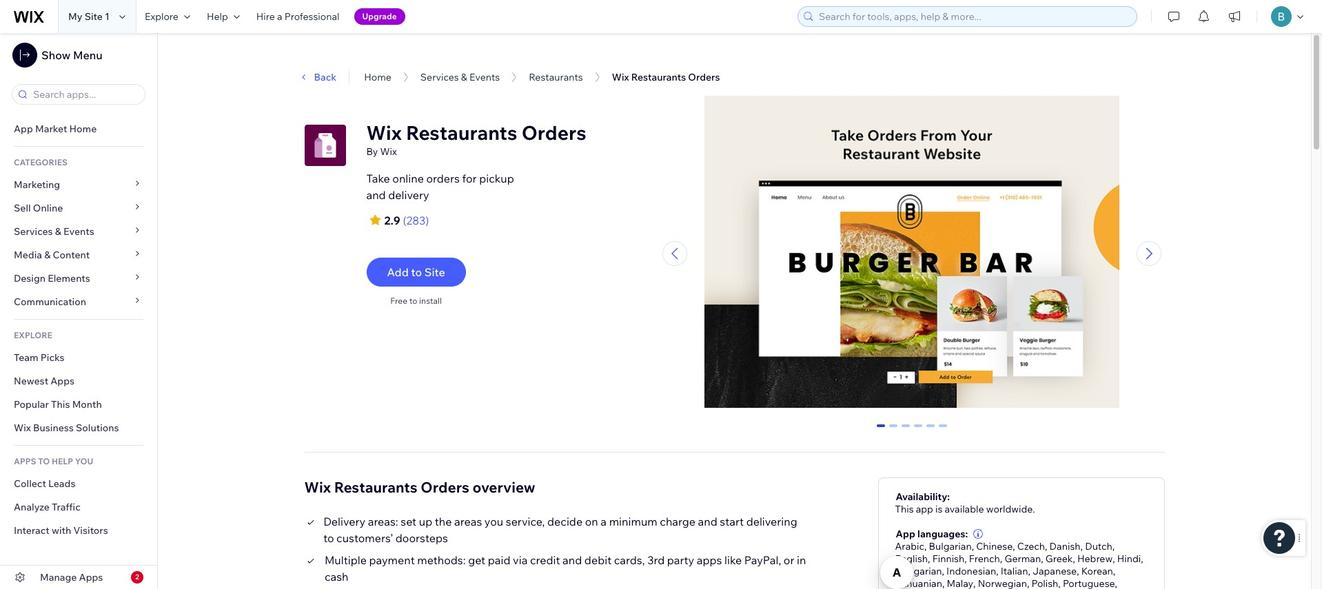 Task type: locate. For each thing, give the bounding box(es) containing it.
apps up popular this month
[[50, 375, 74, 387]]

1 vertical spatial apps
[[79, 572, 103, 584]]

and down take
[[366, 188, 386, 202]]

& up the wix restaurants orders by wix at the top of page
[[461, 71, 467, 83]]

traffic
[[52, 501, 80, 514]]

app left market at top
[[14, 123, 33, 135]]

back button
[[297, 71, 337, 83]]

1 horizontal spatial this
[[895, 503, 914, 515]]

you
[[75, 456, 93, 467]]

via
[[513, 553, 528, 567]]

restaurants for wix restaurants orders
[[631, 71, 686, 83]]

dutch
[[1085, 540, 1113, 553]]

apps
[[697, 553, 722, 567]]

install
[[419, 296, 442, 306]]

marketing link
[[0, 173, 157, 196]]

1 horizontal spatial services & events
[[420, 71, 500, 83]]

elements
[[48, 272, 90, 285]]

team picks
[[14, 352, 65, 364]]

1 horizontal spatial a
[[601, 515, 607, 529]]

0 horizontal spatial home
[[69, 123, 97, 135]]

2 horizontal spatial and
[[698, 515, 718, 529]]

events
[[469, 71, 500, 83], [63, 225, 94, 238]]

1 vertical spatial 1
[[891, 424, 896, 437]]

0 horizontal spatial services
[[14, 225, 53, 238]]

1 horizontal spatial and
[[563, 553, 582, 567]]

wix restaurants orders logo image
[[304, 125, 346, 166]]

1 vertical spatial to
[[409, 296, 417, 306]]

on
[[585, 515, 598, 529]]

free
[[390, 296, 408, 306]]

0 horizontal spatial site
[[85, 10, 103, 23]]

1 horizontal spatial orders
[[522, 121, 587, 145]]

1 vertical spatial home
[[69, 123, 97, 135]]

services & events up the wix restaurants orders by wix at the top of page
[[420, 71, 500, 83]]

0 vertical spatial services
[[420, 71, 459, 83]]

wix for wix business solutions
[[14, 422, 31, 434]]

0 horizontal spatial events
[[63, 225, 94, 238]]

1 horizontal spatial apps
[[79, 572, 103, 584]]

manage apps
[[40, 572, 103, 584]]

app inside app market home "link"
[[14, 123, 33, 135]]

1 vertical spatial services
[[14, 225, 53, 238]]

this up the wix business solutions
[[51, 399, 70, 411]]

and left debit
[[563, 553, 582, 567]]

0 vertical spatial to
[[411, 265, 422, 279]]

events inside sidebar element
[[63, 225, 94, 238]]

app for app languages:
[[896, 528, 916, 540]]

visitors
[[73, 525, 108, 537]]

services & events link up the wix restaurants orders by wix at the top of page
[[420, 71, 500, 83]]

charge
[[660, 515, 696, 529]]

debit
[[585, 553, 612, 567]]

2 horizontal spatial &
[[461, 71, 467, 83]]

wix up by on the top of page
[[366, 121, 402, 145]]

interact with visitors
[[14, 525, 108, 537]]

services & events inside sidebar element
[[14, 225, 94, 238]]

1 horizontal spatial home
[[364, 71, 391, 83]]

collect leads
[[14, 478, 75, 490]]

sell online link
[[0, 196, 157, 220]]

wix up delivery
[[304, 478, 331, 496]]

1 horizontal spatial site
[[425, 265, 445, 279]]

and inside multiple payment methods: get paid via credit and debit cards, 3rd party apps like paypal, or in cash
[[563, 553, 582, 567]]

finnish
[[933, 553, 965, 565]]

0 vertical spatial events
[[469, 71, 500, 83]]

2 horizontal spatial orders
[[688, 71, 720, 83]]

this for availability:
[[895, 503, 914, 515]]

app up "english"
[[896, 528, 916, 540]]

1
[[105, 10, 110, 23], [891, 424, 896, 437]]

0 vertical spatial site
[[85, 10, 103, 23]]

1 horizontal spatial services
[[420, 71, 459, 83]]

wix restaurants orders by wix
[[366, 121, 587, 158]]

app
[[14, 123, 33, 135], [896, 528, 916, 540]]

up
[[419, 515, 432, 529]]

services & events up media & content in the top left of the page
[[14, 225, 94, 238]]

0 vertical spatial services & events
[[420, 71, 500, 83]]

1 vertical spatial orders
[[522, 121, 587, 145]]

home inside "link"
[[69, 123, 97, 135]]

apps to help you
[[14, 456, 93, 467]]

app
[[916, 503, 933, 515]]

app market home link
[[0, 117, 157, 141]]

apps right manage on the bottom left of the page
[[79, 572, 103, 584]]

events up the wix restaurants orders by wix at the top of page
[[469, 71, 500, 83]]

2 right 'manage apps'
[[135, 573, 139, 582]]

0 vertical spatial home
[[364, 71, 391, 83]]

to right add in the left top of the page
[[411, 265, 422, 279]]

a right hire
[[277, 10, 282, 23]]

manage
[[40, 572, 77, 584]]

1 vertical spatial events
[[63, 225, 94, 238]]

1 right 0
[[891, 424, 896, 437]]

wix
[[612, 71, 629, 83], [366, 121, 402, 145], [380, 145, 397, 158], [14, 422, 31, 434], [304, 478, 331, 496]]

arabic
[[895, 540, 925, 553]]

2 vertical spatial &
[[44, 249, 51, 261]]

media & content
[[14, 249, 90, 261]]

Search for tools, apps, help & more... field
[[815, 7, 1133, 26]]

to right free
[[409, 296, 417, 306]]

1 vertical spatial 2
[[135, 573, 139, 582]]

wix for wix restaurants orders by wix
[[366, 121, 402, 145]]

wix inside "link"
[[14, 422, 31, 434]]

add to site button
[[366, 258, 466, 287]]

2 vertical spatial orders
[[421, 478, 469, 496]]

hebrew
[[1078, 553, 1113, 565]]

0 vertical spatial 2
[[903, 424, 909, 437]]

a right on
[[601, 515, 607, 529]]

this for popular
[[51, 399, 70, 411]]

home right back
[[364, 71, 391, 83]]

apps inside newest apps link
[[50, 375, 74, 387]]

to inside delivery areas: set up the areas you service, decide on a minimum charge and start delivering to customers' doorsteps
[[323, 531, 334, 545]]

0 vertical spatial a
[[277, 10, 282, 23]]

0 horizontal spatial orders
[[421, 478, 469, 496]]

wix inside button
[[612, 71, 629, 83]]

services right home link
[[420, 71, 459, 83]]

1 vertical spatial a
[[601, 515, 607, 529]]

1 vertical spatial services & events
[[14, 225, 94, 238]]

with
[[52, 525, 71, 537]]

show
[[41, 48, 71, 62]]

orders inside button
[[688, 71, 720, 83]]

1 horizontal spatial events
[[469, 71, 500, 83]]

1 vertical spatial and
[[698, 515, 718, 529]]

home right market at top
[[69, 123, 97, 135]]

site
[[85, 10, 103, 23], [425, 265, 445, 279]]

0 horizontal spatial services & events link
[[0, 220, 157, 243]]

0 vertical spatial and
[[366, 188, 386, 202]]

to inside add to site button
[[411, 265, 422, 279]]

0 horizontal spatial 1
[[105, 10, 110, 23]]

areas:
[[368, 515, 398, 529]]

1 horizontal spatial app
[[896, 528, 916, 540]]

market
[[35, 123, 67, 135]]

0 horizontal spatial this
[[51, 399, 70, 411]]

2 vertical spatial to
[[323, 531, 334, 545]]

analyze
[[14, 501, 50, 514]]

pickup
[[479, 172, 514, 185]]

chinese
[[976, 540, 1013, 553]]

restaurants link
[[529, 71, 583, 83]]

0 vertical spatial orders
[[688, 71, 720, 83]]

orders inside the wix restaurants orders by wix
[[522, 121, 587, 145]]

methods:
[[417, 553, 466, 567]]

0 vertical spatial app
[[14, 123, 33, 135]]

this inside sidebar element
[[51, 399, 70, 411]]

this inside 'availability: this app is available worldwide.'
[[895, 503, 914, 515]]

1 horizontal spatial 1
[[891, 424, 896, 437]]

site up install
[[425, 265, 445, 279]]

0 horizontal spatial apps
[[50, 375, 74, 387]]

design
[[14, 272, 46, 285]]

0 vertical spatial this
[[51, 399, 70, 411]]

a inside hire a professional link
[[277, 10, 282, 23]]

wix business solutions
[[14, 422, 119, 434]]

0 horizontal spatial 2
[[135, 573, 139, 582]]

0 vertical spatial apps
[[50, 375, 74, 387]]

online
[[393, 172, 424, 185]]

2 left the 3
[[903, 424, 909, 437]]

services down sell online
[[14, 225, 53, 238]]

design elements
[[14, 272, 90, 285]]

korean
[[1082, 565, 1113, 577]]

1 vertical spatial this
[[895, 503, 914, 515]]

to down delivery
[[323, 531, 334, 545]]

collect leads link
[[0, 472, 157, 496]]

show menu button
[[12, 43, 103, 68]]

arabic , bulgarian , chinese , czech , danish , dutch , english , finnish , french , german , greek , hebrew , hindi , hungarian , indonesian , italian , japanese , korean ,
[[895, 540, 1146, 577]]

delivery
[[388, 188, 429, 202]]

party
[[667, 553, 694, 567]]

0 horizontal spatial and
[[366, 188, 386, 202]]

events down sell online link
[[63, 225, 94, 238]]

& up media & content in the top left of the page
[[55, 225, 61, 238]]

wix for wix restaurants orders
[[612, 71, 629, 83]]

services & events link up content
[[0, 220, 157, 243]]

restaurants
[[529, 71, 583, 83], [631, 71, 686, 83], [406, 121, 517, 145], [334, 478, 418, 496]]

hire a professional link
[[248, 0, 348, 33]]

delivering
[[746, 515, 798, 529]]

wix right restaurants 'link'
[[612, 71, 629, 83]]

or
[[784, 553, 795, 567]]

and left the start
[[698, 515, 718, 529]]

wix down "popular" at the bottom of the page
[[14, 422, 31, 434]]

1 horizontal spatial 2
[[903, 424, 909, 437]]

this
[[51, 399, 70, 411], [895, 503, 914, 515]]

apps for newest apps
[[50, 375, 74, 387]]

1 right my
[[105, 10, 110, 23]]

0 horizontal spatial app
[[14, 123, 33, 135]]

in
[[797, 553, 806, 567]]

this left app
[[895, 503, 914, 515]]

restaurants inside wix restaurants orders button
[[631, 71, 686, 83]]

0 horizontal spatial a
[[277, 10, 282, 23]]

set
[[401, 515, 417, 529]]

0 vertical spatial services & events link
[[420, 71, 500, 83]]

app market home
[[14, 123, 97, 135]]

1 vertical spatial site
[[425, 265, 445, 279]]

restaurants for wix restaurants orders by wix
[[406, 121, 517, 145]]

marketing
[[14, 179, 60, 191]]

0 horizontal spatial &
[[44, 249, 51, 261]]

2 vertical spatial and
[[563, 553, 582, 567]]

site right my
[[85, 10, 103, 23]]

1 vertical spatial app
[[896, 528, 916, 540]]

0
[[879, 424, 884, 437]]

restaurants inside the wix restaurants orders by wix
[[406, 121, 517, 145]]

leads
[[48, 478, 75, 490]]

1 vertical spatial &
[[55, 225, 61, 238]]

hungarian
[[895, 565, 942, 577]]

decide
[[547, 515, 583, 529]]

& right the media
[[44, 249, 51, 261]]

app for app market home
[[14, 123, 33, 135]]

0 horizontal spatial services & events
[[14, 225, 94, 238]]

4
[[928, 424, 934, 437]]



Task type: describe. For each thing, give the bounding box(es) containing it.
hindi
[[1117, 553, 1141, 565]]

overview
[[473, 478, 536, 496]]

month
[[72, 399, 102, 411]]

sidebar element
[[0, 33, 158, 589]]

professional
[[285, 10, 340, 23]]

delivery areas: set up the areas you service, decide on a minimum charge and start delivering to customers' doorsteps
[[323, 515, 798, 545]]

indonesian
[[947, 565, 996, 577]]

italian
[[1001, 565, 1028, 577]]

content
[[53, 249, 90, 261]]

availability:
[[896, 491, 950, 503]]

add
[[387, 265, 409, 279]]

sell online
[[14, 202, 63, 214]]

team
[[14, 352, 38, 364]]

services inside sidebar element
[[14, 225, 53, 238]]

newest
[[14, 375, 48, 387]]

wix business solutions link
[[0, 416, 157, 440]]

japanese
[[1033, 565, 1077, 577]]

apps for manage apps
[[79, 572, 103, 584]]

wix restaurants orders
[[612, 71, 720, 83]]

3
[[916, 424, 921, 437]]

picks
[[41, 352, 65, 364]]

multiple payment methods: get paid via credit and debit cards, 3rd party apps like paypal, or in cash
[[325, 553, 806, 584]]

payment
[[369, 553, 415, 567]]

help button
[[198, 0, 248, 33]]

media
[[14, 249, 42, 261]]

my site 1
[[68, 10, 110, 23]]

1 horizontal spatial &
[[55, 225, 61, 238]]

get
[[468, 553, 485, 567]]

areas
[[454, 515, 482, 529]]

to for add
[[411, 265, 422, 279]]

upgrade button
[[354, 8, 405, 25]]

menu
[[73, 48, 103, 62]]

czech
[[1017, 540, 1045, 553]]

wix restaurants orders overview
[[304, 478, 536, 496]]

0 vertical spatial 1
[[105, 10, 110, 23]]

delivery
[[323, 515, 365, 529]]

for
[[462, 172, 477, 185]]

2 inside sidebar element
[[135, 573, 139, 582]]

sell
[[14, 202, 31, 214]]

1 vertical spatial services & events link
[[0, 220, 157, 243]]

collect
[[14, 478, 46, 490]]

site inside add to site button
[[425, 265, 445, 279]]

communication link
[[0, 290, 157, 314]]

french
[[969, 553, 1000, 565]]

newest apps link
[[0, 370, 157, 393]]

help
[[207, 10, 228, 23]]

media & content link
[[0, 243, 157, 267]]

to
[[38, 456, 50, 467]]

paid
[[488, 553, 511, 567]]

greek
[[1046, 553, 1073, 565]]

0 vertical spatial &
[[461, 71, 467, 83]]

worldwide.
[[986, 503, 1035, 515]]

and inside delivery areas: set up the areas you service, decide on a minimum charge and start delivering to customers' doorsteps
[[698, 515, 718, 529]]

0 1 2 3 4 5
[[879, 424, 946, 437]]

bulgarian
[[929, 540, 972, 553]]

orders for wix restaurants orders
[[688, 71, 720, 83]]

help
[[52, 456, 73, 467]]

business
[[33, 422, 74, 434]]

orders for wix restaurants orders overview
[[421, 478, 469, 496]]

wix for wix restaurants orders overview
[[304, 478, 331, 496]]

analyze traffic
[[14, 501, 80, 514]]

credit
[[530, 553, 560, 567]]

solutions
[[76, 422, 119, 434]]

3rd
[[647, 553, 665, 567]]

languages:
[[918, 528, 968, 540]]

cards,
[[614, 553, 645, 567]]

2.9
[[384, 214, 400, 228]]

danish
[[1050, 540, 1081, 553]]

popular
[[14, 399, 49, 411]]

take online orders for pickup and delivery
[[366, 172, 514, 202]]

283
[[406, 214, 426, 228]]

german
[[1005, 553, 1041, 565]]

customers'
[[337, 531, 393, 545]]

to for free
[[409, 296, 417, 306]]

show menu
[[41, 48, 103, 62]]

paypal,
[[744, 553, 781, 567]]

wix restaurants orders preview 0 image
[[705, 96, 1120, 415]]

restaurants for wix restaurants orders overview
[[334, 478, 418, 496]]

newest apps
[[14, 375, 74, 387]]

free to install
[[390, 296, 442, 306]]

the
[[435, 515, 452, 529]]

and inside take online orders for pickup and delivery
[[366, 188, 386, 202]]

)
[[426, 214, 429, 228]]

a inside delivery areas: set up the areas you service, decide on a minimum charge and start delivering to customers' doorsteps
[[601, 515, 607, 529]]

wix restaurants orders button
[[605, 67, 727, 88]]

popular this month link
[[0, 393, 157, 416]]

by
[[366, 145, 378, 158]]

availability: this app is available worldwide.
[[895, 491, 1035, 515]]

like
[[725, 553, 742, 567]]

explore
[[14, 330, 52, 341]]

multiple
[[325, 553, 367, 567]]

team picks link
[[0, 346, 157, 370]]

1 horizontal spatial services & events link
[[420, 71, 500, 83]]

explore
[[145, 10, 178, 23]]

Search apps... field
[[29, 85, 141, 104]]

online
[[33, 202, 63, 214]]

minimum
[[609, 515, 658, 529]]

wix right by on the top of page
[[380, 145, 397, 158]]

orders for wix restaurants orders by wix
[[522, 121, 587, 145]]

design elements link
[[0, 267, 157, 290]]

service,
[[506, 515, 545, 529]]

analyze traffic link
[[0, 496, 157, 519]]

is
[[936, 503, 943, 515]]



Task type: vqa. For each thing, say whether or not it's contained in the screenshot.
the rightmost 'Services & Events' LINK
yes



